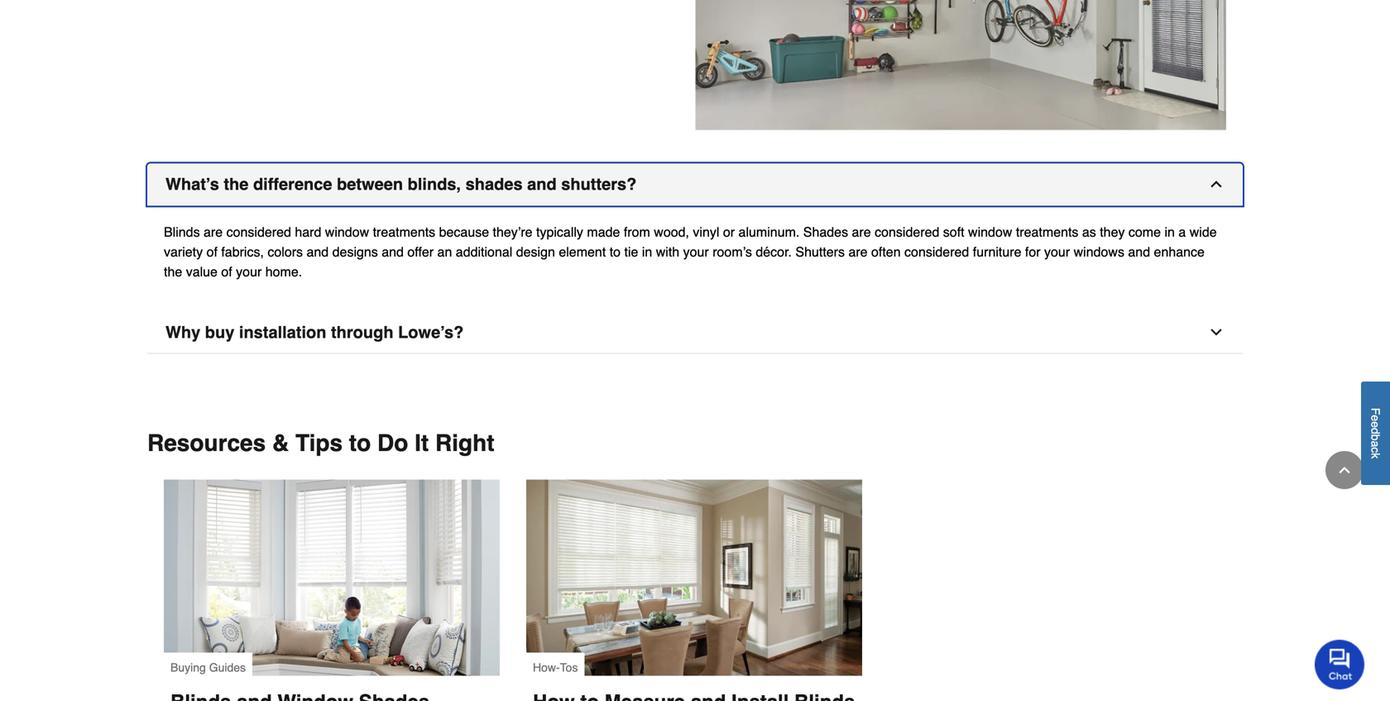 Task type: locate. For each thing, give the bounding box(es) containing it.
k
[[1369, 453, 1383, 459]]

0 vertical spatial to
[[610, 244, 621, 260]]

1 horizontal spatial window
[[968, 224, 1013, 240]]

the
[[224, 175, 249, 194], [164, 264, 182, 279]]

e
[[1369, 415, 1383, 422], [1369, 422, 1383, 428]]

tos
[[560, 661, 578, 674]]

blinds,
[[408, 175, 461, 194]]

as
[[1083, 224, 1097, 240]]

buy
[[205, 323, 235, 342]]

your down fabrics,
[[236, 264, 262, 279]]

1 horizontal spatial a
[[1369, 441, 1383, 447]]

2 window from the left
[[968, 224, 1013, 240]]

0 vertical spatial the
[[224, 175, 249, 194]]

e up b
[[1369, 422, 1383, 428]]

blinds
[[164, 224, 200, 240]]

resources & tips to do it right
[[147, 430, 495, 457]]

and right the shades
[[527, 175, 557, 194]]

1 vertical spatial chevron up image
[[1337, 462, 1353, 478]]

1 horizontal spatial in
[[1165, 224, 1175, 240]]

fabrics,
[[221, 244, 264, 260]]

2 e from the top
[[1369, 422, 1383, 428]]

your down vinyl
[[683, 244, 709, 260]]

0 vertical spatial chevron up image
[[1208, 176, 1225, 192]]

considered
[[226, 224, 291, 240], [875, 224, 940, 240], [905, 244, 970, 260]]

of right value
[[221, 264, 232, 279]]

1 vertical spatial a
[[1369, 441, 1383, 447]]

chevron up image
[[1208, 176, 1225, 192], [1337, 462, 1353, 478]]

1 horizontal spatial treatments
[[1016, 224, 1079, 240]]

chevron up image left f e e d b a c k button
[[1337, 462, 1353, 478]]

variety
[[164, 244, 203, 260]]

your
[[683, 244, 709, 260], [1045, 244, 1070, 260], [236, 264, 262, 279]]

considered down soft
[[905, 244, 970, 260]]

0 vertical spatial of
[[207, 244, 218, 260]]

aluminum.
[[739, 224, 800, 240]]

a up enhance
[[1179, 224, 1186, 240]]

to
[[610, 244, 621, 260], [349, 430, 371, 457]]

it
[[415, 430, 429, 457]]

are right blinds
[[204, 224, 223, 240]]

and down hard
[[307, 244, 329, 260]]

1 e from the top
[[1369, 415, 1383, 422]]

or
[[723, 224, 735, 240]]

a little boy playing with toys on a bumped-out window seat in a bay window with blinds. image
[[164, 480, 500, 676]]

0 horizontal spatial a
[[1179, 224, 1186, 240]]

why buy installation through lowe's? button
[[147, 312, 1243, 354]]

0 horizontal spatial in
[[642, 244, 652, 260]]

wide
[[1190, 224, 1217, 240]]

how-tos
[[533, 661, 578, 674]]

2 treatments from the left
[[1016, 224, 1079, 240]]

they're
[[493, 224, 533, 240]]

window
[[325, 224, 369, 240], [968, 224, 1013, 240]]

the right what's
[[224, 175, 249, 194]]

how-
[[533, 661, 560, 674]]

a up k
[[1369, 441, 1383, 447]]

2 horizontal spatial your
[[1045, 244, 1070, 260]]

treatments up for
[[1016, 224, 1079, 240]]

a
[[1179, 224, 1186, 240], [1369, 441, 1383, 447]]

what's the difference between blinds, shades and shutters?
[[166, 175, 637, 194]]

are
[[204, 224, 223, 240], [852, 224, 871, 240], [849, 244, 868, 260]]

0 horizontal spatial the
[[164, 264, 182, 279]]

0 horizontal spatial chevron up image
[[1208, 176, 1225, 192]]

the down variety
[[164, 264, 182, 279]]

treatments
[[373, 224, 436, 240], [1016, 224, 1079, 240]]

1 vertical spatial to
[[349, 430, 371, 457]]

designs
[[332, 244, 378, 260]]

0 vertical spatial a
[[1179, 224, 1186, 240]]

in
[[1165, 224, 1175, 240], [642, 244, 652, 260]]

of
[[207, 244, 218, 260], [221, 264, 232, 279]]

treatments up offer
[[373, 224, 436, 240]]

tips
[[295, 430, 343, 457]]

hard
[[295, 224, 321, 240]]

considered up fabrics,
[[226, 224, 291, 240]]

chevron up image up wide
[[1208, 176, 1225, 192]]

tie
[[625, 244, 638, 260]]

window up designs
[[325, 224, 369, 240]]

blinds are considered hard window treatments because they're typically made from wood, vinyl or aluminum. shades are considered soft window treatments as they come in a wide variety of fabrics, colors and designs and offer an additional design element to tie in with your room's décor. shutters are often considered furniture for your windows and enhance the value of your home.
[[164, 224, 1217, 279]]

for
[[1025, 244, 1041, 260]]

with
[[656, 244, 680, 260]]

in right tie
[[642, 244, 652, 260]]

chat invite button image
[[1315, 639, 1366, 690]]

shades
[[804, 224, 848, 240]]

1 window from the left
[[325, 224, 369, 240]]

0 horizontal spatial window
[[325, 224, 369, 240]]

0 horizontal spatial treatments
[[373, 224, 436, 240]]

through
[[331, 323, 394, 342]]

1 horizontal spatial to
[[610, 244, 621, 260]]

e up d
[[1369, 415, 1383, 422]]

1 horizontal spatial chevron up image
[[1337, 462, 1353, 478]]

and down come
[[1129, 244, 1151, 260]]

0 vertical spatial in
[[1165, 224, 1175, 240]]

a inside blinds are considered hard window treatments because they're typically made from wood, vinyl or aluminum. shades are considered soft window treatments as they come in a wide variety of fabrics, colors and designs and offer an additional design element to tie in with your room's décor. shutters are often considered furniture for your windows and enhance the value of your home.
[[1179, 224, 1186, 240]]

room's
[[713, 244, 752, 260]]

design
[[516, 244, 555, 260]]

your right for
[[1045, 244, 1070, 260]]

and
[[527, 175, 557, 194], [307, 244, 329, 260], [382, 244, 404, 260], [1129, 244, 1151, 260]]

because
[[439, 224, 489, 240]]

décor.
[[756, 244, 792, 260]]

to left the do
[[349, 430, 371, 457]]

of up value
[[207, 244, 218, 260]]

guides
[[209, 661, 246, 674]]

in up enhance
[[1165, 224, 1175, 240]]

to left tie
[[610, 244, 621, 260]]

window up the furniture
[[968, 224, 1013, 240]]

1 vertical spatial the
[[164, 264, 182, 279]]

why buy installation through lowe's?
[[166, 323, 464, 342]]

1 horizontal spatial of
[[221, 264, 232, 279]]

1 horizontal spatial the
[[224, 175, 249, 194]]



Task type: describe. For each thing, give the bounding box(es) containing it.
how-tos link
[[526, 480, 862, 701]]

element
[[559, 244, 606, 260]]

0 horizontal spatial of
[[207, 244, 218, 260]]

resources
[[147, 430, 266, 457]]

and left offer
[[382, 244, 404, 260]]

d
[[1369, 428, 1383, 434]]

1 vertical spatial of
[[221, 264, 232, 279]]

shutters
[[796, 244, 845, 260]]

additional
[[456, 244, 513, 260]]

are left often
[[849, 244, 868, 260]]

the interior of a garage with two windows and bikes, sports equipment and a b image
[[695, 0, 1227, 130]]

0 horizontal spatial to
[[349, 430, 371, 457]]

home.
[[265, 264, 302, 279]]

the inside button
[[224, 175, 249, 194]]

scroll to top element
[[1326, 451, 1364, 489]]

do
[[377, 430, 408, 457]]

c
[[1369, 447, 1383, 453]]

soft
[[943, 224, 965, 240]]

chevron up image inside scroll to top element
[[1337, 462, 1353, 478]]

from
[[624, 224, 650, 240]]

often
[[872, 244, 901, 260]]

the inside blinds are considered hard window treatments because they're typically made from wood, vinyl or aluminum. shades are considered soft window treatments as they come in a wide variety of fabrics, colors and designs and offer an additional design element to tie in with your room's décor. shutters are often considered furniture for your windows and enhance the value of your home.
[[164, 264, 182, 279]]

between
[[337, 175, 403, 194]]

windows
[[1074, 244, 1125, 260]]

considered up often
[[875, 224, 940, 240]]

vinyl
[[693, 224, 720, 240]]

f e e d b a c k button
[[1362, 382, 1391, 485]]

value
[[186, 264, 218, 279]]

shades
[[466, 175, 523, 194]]

to inside blinds are considered hard window treatments because they're typically made from wood, vinyl or aluminum. shades are considered soft window treatments as they come in a wide variety of fabrics, colors and designs and offer an additional design element to tie in with your room's décor. shutters are often considered furniture for your windows and enhance the value of your home.
[[610, 244, 621, 260]]

colors
[[268, 244, 303, 260]]

buying guides
[[171, 661, 246, 674]]

come
[[1129, 224, 1161, 240]]

lowe's?
[[398, 323, 464, 342]]

are right shades
[[852, 224, 871, 240]]

difference
[[253, 175, 332, 194]]

1 treatments from the left
[[373, 224, 436, 240]]

typically
[[536, 224, 583, 240]]

right
[[435, 430, 495, 457]]

chevron down image
[[1208, 324, 1225, 341]]

buying guides link
[[164, 480, 500, 701]]

furniture
[[973, 244, 1022, 260]]

offer
[[408, 244, 434, 260]]

b
[[1369, 434, 1383, 441]]

made
[[587, 224, 620, 240]]

0 horizontal spatial your
[[236, 264, 262, 279]]

f e e d b a c k
[[1369, 408, 1383, 459]]

wood,
[[654, 224, 689, 240]]

what's
[[166, 175, 219, 194]]

&
[[272, 430, 289, 457]]

they
[[1100, 224, 1125, 240]]

1 vertical spatial in
[[642, 244, 652, 260]]

installation
[[239, 323, 326, 342]]

f
[[1369, 408, 1383, 415]]

buying
[[171, 661, 206, 674]]

shutters?
[[561, 175, 637, 194]]

a inside f e e d b a c k button
[[1369, 441, 1383, 447]]

an
[[437, 244, 452, 260]]

a video on how to measure and hang blinds. image
[[526, 480, 862, 676]]

1 horizontal spatial your
[[683, 244, 709, 260]]

why
[[166, 323, 200, 342]]

chevron up image inside what's the difference between blinds, shades and shutters? button
[[1208, 176, 1225, 192]]

and inside button
[[527, 175, 557, 194]]

what's the difference between blinds, shades and shutters? button
[[147, 163, 1243, 206]]

enhance
[[1154, 244, 1205, 260]]



Task type: vqa. For each thing, say whether or not it's contained in the screenshot.
2 to the bottom
no



